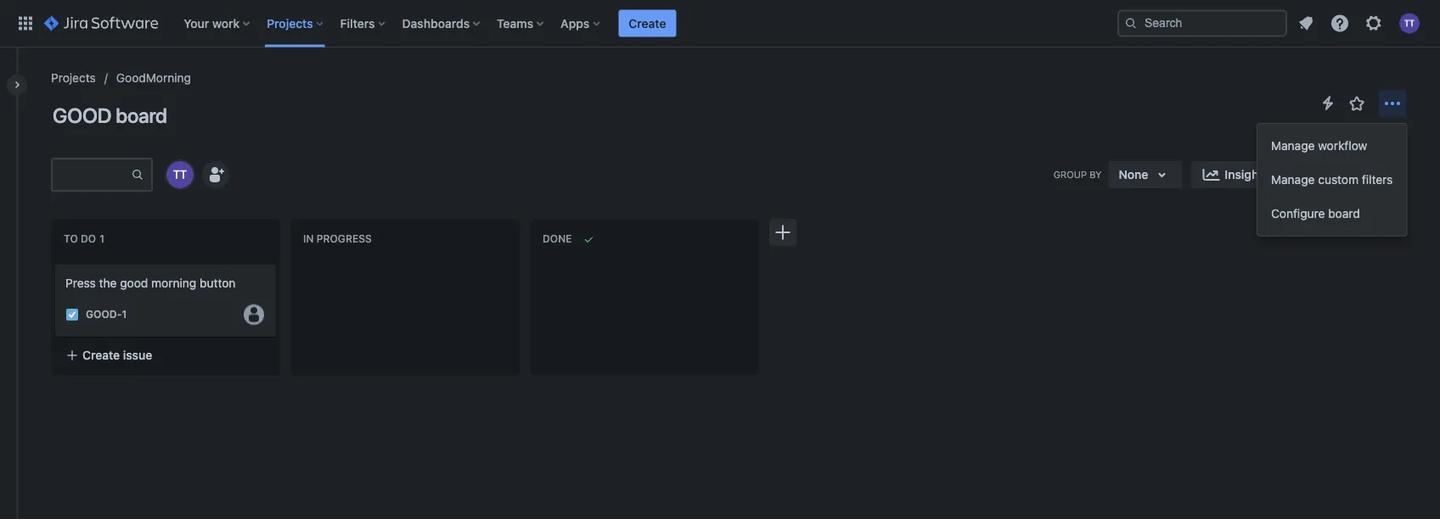 Task type: locate. For each thing, give the bounding box(es) containing it.
0 horizontal spatial board
[[116, 104, 167, 127]]

Search this board text field
[[53, 160, 131, 190]]

create for create issue
[[82, 349, 120, 363]]

group
[[1258, 124, 1407, 236]]

0 vertical spatial create
[[629, 16, 666, 30]]

issue
[[123, 349, 152, 363]]

banner
[[0, 0, 1441, 48]]

1 horizontal spatial create
[[629, 16, 666, 30]]

in
[[303, 233, 314, 245]]

board for configure board
[[1329, 207, 1361, 221]]

create right apps "popup button"
[[629, 16, 666, 30]]

create for create
[[629, 16, 666, 30]]

press the good morning button
[[65, 277, 236, 291]]

apps
[[561, 16, 590, 30]]

1 vertical spatial create
[[82, 349, 120, 363]]

1 horizontal spatial board
[[1329, 207, 1361, 221]]

star good board image
[[1347, 93, 1368, 114]]

1 manage from the top
[[1272, 139, 1315, 153]]

sidebar navigation image
[[0, 68, 37, 102]]

your work button
[[179, 10, 257, 37]]

jira software image
[[44, 13, 158, 34], [44, 13, 158, 34]]

projects
[[267, 16, 313, 30], [51, 71, 96, 85]]

filters
[[340, 16, 375, 30]]

help image
[[1330, 13, 1351, 34]]

2 manage from the top
[[1272, 173, 1315, 187]]

workflow
[[1319, 139, 1368, 153]]

board inside the configure board button
[[1329, 207, 1361, 221]]

create inside button
[[82, 349, 120, 363]]

0 horizontal spatial projects
[[51, 71, 96, 85]]

create left the issue
[[82, 349, 120, 363]]

board down custom
[[1329, 207, 1361, 221]]

manage up configure
[[1272, 173, 1315, 187]]

1 vertical spatial manage
[[1272, 173, 1315, 187]]

1 vertical spatial board
[[1329, 207, 1361, 221]]

good board
[[53, 104, 167, 127]]

board
[[116, 104, 167, 127], [1329, 207, 1361, 221]]

board down goodmorning link on the left top
[[116, 104, 167, 127]]

filters
[[1362, 173, 1393, 187]]

projects right work
[[267, 16, 313, 30]]

to do
[[64, 233, 96, 245]]

0 vertical spatial manage
[[1272, 139, 1315, 153]]

manage left workflow
[[1272, 139, 1315, 153]]

teams
[[497, 16, 534, 30]]

projects inside 'dropdown button'
[[267, 16, 313, 30]]

create column image
[[773, 223, 793, 243]]

terry turtle image
[[167, 161, 194, 189]]

1 vertical spatial projects
[[51, 71, 96, 85]]

goodmorning link
[[116, 68, 191, 88]]

press
[[65, 277, 96, 291]]

by
[[1090, 169, 1102, 180]]

projects up good
[[51, 71, 96, 85]]

progress
[[317, 233, 372, 245]]

0 vertical spatial board
[[116, 104, 167, 127]]

banner containing your work
[[0, 0, 1441, 48]]

search image
[[1125, 17, 1138, 30]]

to
[[64, 233, 78, 245]]

configure board
[[1272, 207, 1361, 221]]

manage custom filters
[[1272, 173, 1393, 187]]

manage workflow button
[[1258, 129, 1407, 163]]

projects button
[[262, 10, 330, 37]]

manage
[[1272, 139, 1315, 153], [1272, 173, 1315, 187]]

0 horizontal spatial create
[[82, 349, 120, 363]]

create inside button
[[629, 16, 666, 30]]

create
[[629, 16, 666, 30], [82, 349, 120, 363]]

0 vertical spatial projects
[[267, 16, 313, 30]]

add people image
[[206, 165, 226, 185]]

the
[[99, 277, 117, 291]]

1
[[122, 309, 127, 321]]

task image
[[65, 308, 79, 322]]

1 horizontal spatial projects
[[267, 16, 313, 30]]

custom
[[1319, 173, 1359, 187]]

morning
[[151, 277, 196, 291]]



Task type: vqa. For each thing, say whether or not it's contained in the screenshot.
right CREATE
yes



Task type: describe. For each thing, give the bounding box(es) containing it.
group by
[[1054, 169, 1102, 180]]

automations menu button icon image
[[1318, 93, 1339, 113]]

dashboards
[[402, 16, 470, 30]]

settings image
[[1364, 13, 1385, 34]]

group containing manage workflow
[[1258, 124, 1407, 236]]

create button
[[619, 10, 677, 37]]

board for good board
[[116, 104, 167, 127]]

good
[[120, 277, 148, 291]]

good
[[53, 104, 111, 127]]

none
[[1119, 168, 1149, 182]]

do
[[81, 233, 96, 245]]

more image
[[1383, 93, 1403, 114]]

notifications image
[[1296, 13, 1317, 34]]

manage custom filters button
[[1258, 163, 1407, 197]]

insights image
[[1202, 165, 1222, 185]]

create issue button
[[55, 340, 276, 371]]

appswitcher icon image
[[15, 13, 36, 34]]

create issue
[[82, 349, 152, 363]]

good-1 link
[[86, 308, 127, 322]]

group
[[1054, 169, 1087, 180]]

to do element
[[64, 233, 108, 245]]

in progress
[[303, 233, 372, 245]]

your profile and settings image
[[1400, 13, 1420, 34]]

configure board button
[[1258, 197, 1407, 231]]

projects for projects "link" in the top of the page
[[51, 71, 96, 85]]

primary element
[[10, 0, 1118, 47]]

your
[[184, 16, 209, 30]]

filters button
[[335, 10, 392, 37]]

insights button
[[1191, 161, 1280, 189]]

unassigned image
[[244, 305, 264, 325]]

good-
[[86, 309, 122, 321]]

apps button
[[556, 10, 607, 37]]

projects link
[[51, 68, 96, 88]]

manage workflow
[[1272, 139, 1368, 153]]

button
[[200, 277, 236, 291]]

dashboards button
[[397, 10, 487, 37]]

done
[[543, 233, 572, 245]]

your work
[[184, 16, 240, 30]]

work
[[212, 16, 240, 30]]

create issue image
[[45, 253, 65, 274]]

insights
[[1225, 168, 1270, 182]]

good-1
[[86, 309, 127, 321]]

projects for projects 'dropdown button'
[[267, 16, 313, 30]]

manage for manage workflow
[[1272, 139, 1315, 153]]

configure
[[1272, 207, 1326, 221]]

goodmorning
[[116, 71, 191, 85]]

Search field
[[1118, 10, 1288, 37]]

manage for manage custom filters
[[1272, 173, 1315, 187]]

teams button
[[492, 10, 551, 37]]

none button
[[1109, 161, 1183, 189]]



